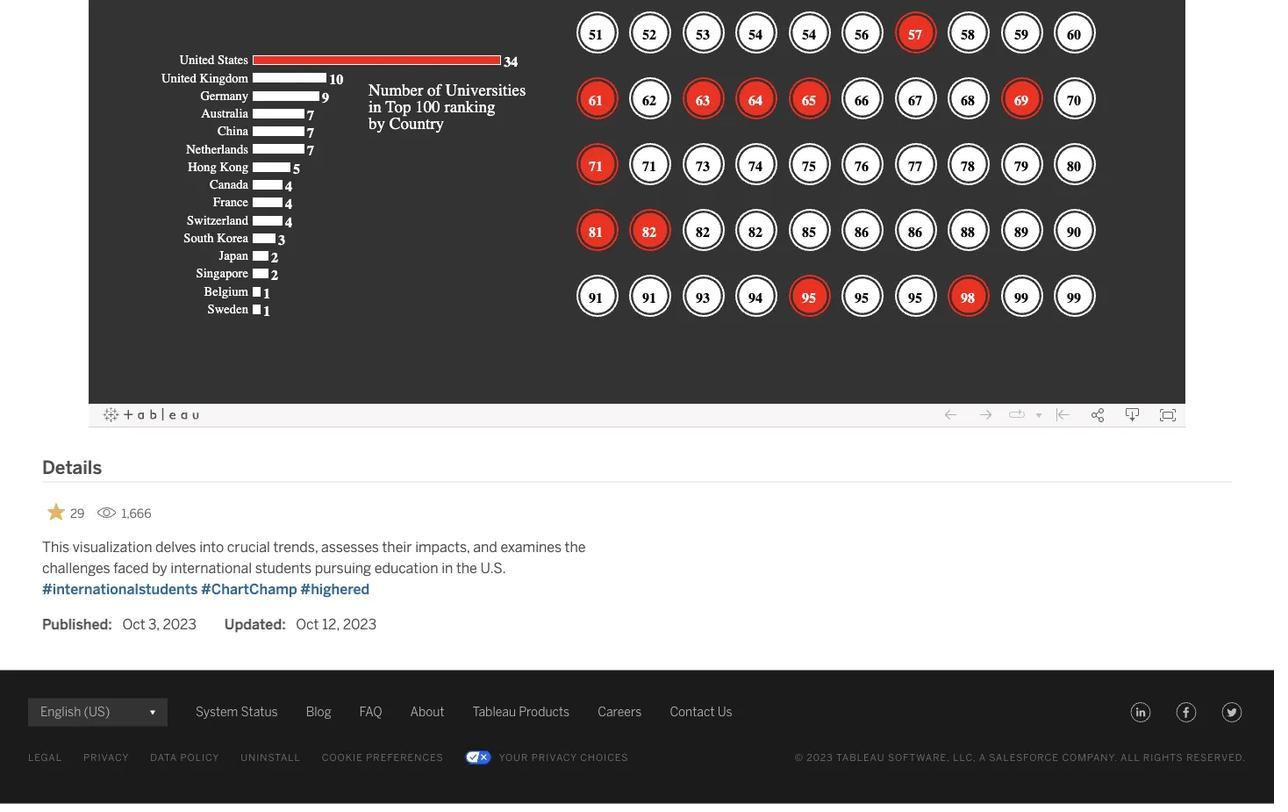 Task type: vqa. For each thing, say whether or not it's contained in the screenshot.
'PUBLISHED'
yes



Task type: locate. For each thing, give the bounding box(es) containing it.
Remove Favorite button
[[42, 498, 90, 527]]

software,
[[889, 752, 951, 764]]

(us)
[[84, 705, 110, 720]]

© 2023 tableau software, llc, a salesforce company. all rights reserved.
[[795, 752, 1247, 764]]

legal
[[28, 752, 62, 764]]

1,666
[[122, 507, 152, 521]]

1 horizontal spatial oct
[[296, 617, 319, 633]]

choices
[[581, 752, 629, 764]]

llc,
[[954, 752, 977, 764]]

your privacy choices link
[[465, 748, 629, 769]]

privacy down selected language element
[[83, 752, 129, 764]]

2023 right 3,
[[163, 617, 197, 633]]

1 horizontal spatial privacy
[[532, 752, 577, 764]]

faq link
[[360, 702, 382, 723]]

privacy
[[83, 752, 129, 764], [532, 752, 577, 764]]

0 horizontal spatial :
[[108, 617, 112, 633]]

oct left 12,
[[296, 617, 319, 633]]

0 horizontal spatial 2023
[[163, 617, 197, 633]]

1 horizontal spatial :
[[282, 617, 286, 633]]

oct left 3,
[[122, 617, 145, 633]]

1 horizontal spatial 2023
[[343, 617, 377, 633]]

updated
[[225, 617, 282, 633]]

2023 right 12,
[[343, 617, 377, 633]]

: left 12,
[[282, 617, 286, 633]]

company.
[[1063, 752, 1119, 764]]

the right in
[[457, 560, 477, 577]]

#chartchamp link
[[201, 582, 297, 598]]

2023 right ©
[[807, 752, 834, 764]]

#internationalstudents link
[[42, 582, 198, 598]]

legal link
[[28, 748, 62, 769]]

crucial
[[227, 539, 270, 556]]

contact us link
[[670, 702, 733, 723]]

uninstall
[[241, 752, 301, 764]]

published
[[42, 617, 108, 633]]

2023
[[163, 617, 197, 633], [343, 617, 377, 633], [807, 752, 834, 764]]

oct for oct 3, 2023
[[122, 617, 145, 633]]

cookie preferences button
[[322, 748, 444, 769]]

your privacy choices
[[499, 752, 629, 764]]

their
[[382, 539, 412, 556]]

tableau inside 'link'
[[473, 705, 516, 720]]

education
[[375, 560, 439, 577]]

policy
[[180, 752, 220, 764]]

oct
[[122, 617, 145, 633], [296, 617, 319, 633]]

english
[[40, 705, 81, 720]]

1 vertical spatial the
[[457, 560, 477, 577]]

trends,
[[274, 539, 318, 556]]

1 : from the left
[[108, 617, 112, 633]]

0 horizontal spatial oct
[[122, 617, 145, 633]]

the right examines
[[565, 539, 586, 556]]

privacy link
[[83, 748, 129, 769]]

1 horizontal spatial the
[[565, 539, 586, 556]]

this visualization delves into crucial trends, assesses their impacts, and examines the challenges faced by international students pursuing education in the u.s. #internationalstudents #chartchamp #highered
[[42, 539, 586, 598]]

updated :
[[225, 617, 286, 633]]

0 horizontal spatial privacy
[[83, 752, 129, 764]]

system status
[[196, 705, 278, 720]]

status
[[241, 705, 278, 720]]

2 horizontal spatial 2023
[[807, 752, 834, 764]]

©
[[795, 752, 804, 764]]

privacy right your
[[532, 752, 577, 764]]

salesforce
[[990, 752, 1060, 764]]

contact
[[670, 705, 715, 720]]

oct 3, 2023
[[122, 617, 197, 633]]

careers
[[598, 705, 642, 720]]

us
[[718, 705, 733, 720]]

tableau products
[[473, 705, 570, 720]]

2 oct from the left
[[296, 617, 319, 633]]

about link
[[411, 702, 445, 723]]

tableau
[[473, 705, 516, 720], [837, 752, 886, 764]]

pursuing
[[315, 560, 372, 577]]

tableau left the software, in the right bottom of the page
[[837, 752, 886, 764]]

system
[[196, 705, 238, 720]]

#highered
[[301, 582, 370, 598]]

2023 for oct 12, 2023
[[343, 617, 377, 633]]

the
[[565, 539, 586, 556], [457, 560, 477, 577]]

0 horizontal spatial tableau
[[473, 705, 516, 720]]

: down the #internationalstudents link
[[108, 617, 112, 633]]

0 vertical spatial tableau
[[473, 705, 516, 720]]

:
[[108, 617, 112, 633], [282, 617, 286, 633]]

contact us
[[670, 705, 733, 720]]

2 : from the left
[[282, 617, 286, 633]]

: for updated
[[282, 617, 286, 633]]

system status link
[[196, 702, 278, 723]]

1 oct from the left
[[122, 617, 145, 633]]

1 horizontal spatial tableau
[[837, 752, 886, 764]]

tableau up your
[[473, 705, 516, 720]]



Task type: describe. For each thing, give the bounding box(es) containing it.
impacts,
[[415, 539, 470, 556]]

reserved.
[[1187, 752, 1247, 764]]

in
[[442, 560, 453, 577]]

: for published
[[108, 617, 112, 633]]

blog
[[306, 705, 332, 720]]

#internationalstudents
[[42, 582, 198, 598]]

rights
[[1144, 752, 1184, 764]]

and
[[473, 539, 498, 556]]

#chartchamp
[[201, 582, 297, 598]]

assesses
[[321, 539, 379, 556]]

examines
[[501, 539, 562, 556]]

0 horizontal spatial the
[[457, 560, 477, 577]]

data
[[150, 752, 177, 764]]

cookie
[[322, 752, 363, 764]]

oct for oct 12, 2023
[[296, 617, 319, 633]]

your
[[499, 752, 529, 764]]

about
[[411, 705, 445, 720]]

visualization
[[73, 539, 152, 556]]

published :
[[42, 617, 112, 633]]

faced
[[113, 560, 149, 577]]

cookie preferences
[[322, 752, 444, 764]]

1 vertical spatial tableau
[[837, 752, 886, 764]]

careers link
[[598, 702, 642, 723]]

blog link
[[306, 702, 332, 723]]

products
[[519, 705, 570, 720]]

1,666 views element
[[90, 500, 159, 528]]

tableau products link
[[473, 702, 570, 723]]

a
[[980, 752, 987, 764]]

details
[[42, 457, 102, 479]]

preferences
[[366, 752, 444, 764]]

12,
[[322, 617, 340, 633]]

oct 12, 2023
[[296, 617, 377, 633]]

u.s.
[[481, 560, 506, 577]]

students
[[255, 560, 312, 577]]

29
[[70, 507, 85, 521]]

2023 for oct 3, 2023
[[163, 617, 197, 633]]

uninstall link
[[241, 748, 301, 769]]

3,
[[148, 617, 160, 633]]

2 privacy from the left
[[532, 752, 577, 764]]

faq
[[360, 705, 382, 720]]

data policy link
[[150, 748, 220, 769]]

data policy
[[150, 752, 220, 764]]

selected language element
[[40, 699, 155, 727]]

delves
[[155, 539, 196, 556]]

0 vertical spatial the
[[565, 539, 586, 556]]

#highered link
[[301, 582, 370, 598]]

challenges
[[42, 560, 110, 577]]

1 privacy from the left
[[83, 752, 129, 764]]

international
[[171, 560, 252, 577]]

english (us)
[[40, 705, 110, 720]]

by
[[152, 560, 167, 577]]

into
[[199, 539, 224, 556]]

this
[[42, 539, 69, 556]]

all
[[1121, 752, 1141, 764]]



